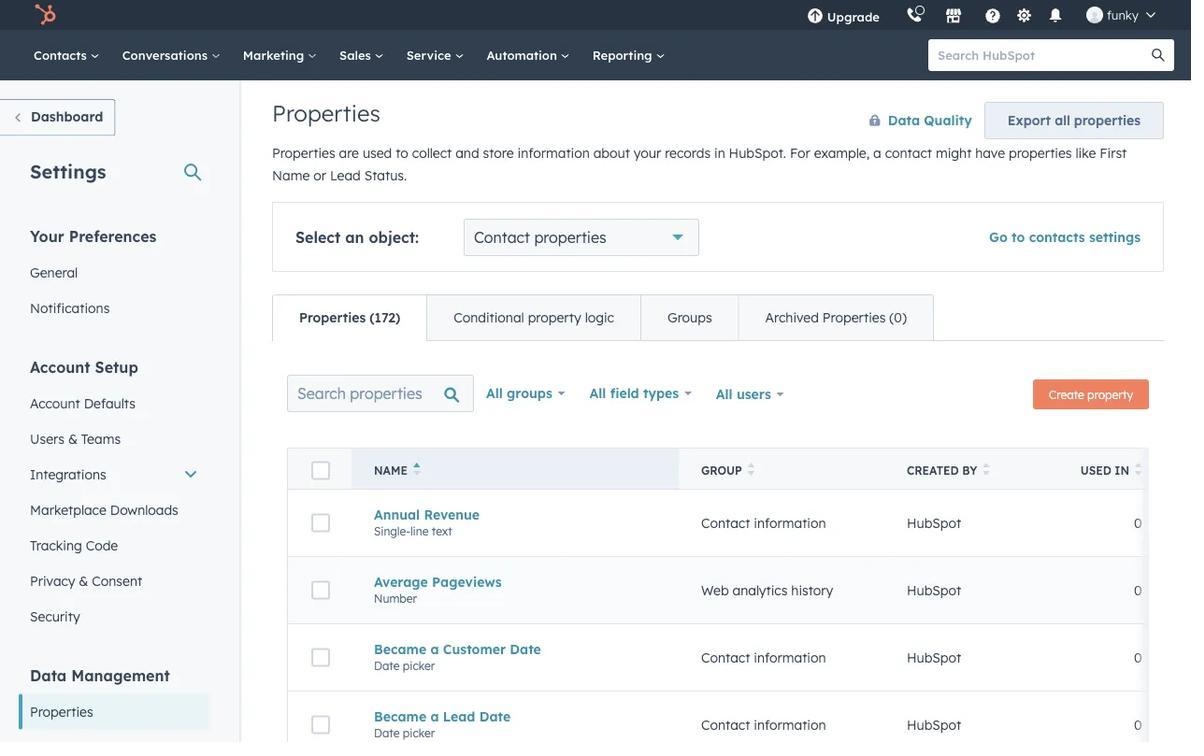 Task type: vqa. For each thing, say whether or not it's contained in the screenshot.
MARKETPLACE DOWNLOADS
yes



Task type: describe. For each thing, give the bounding box(es) containing it.
web analytics history
[[701, 582, 833, 599]]

status.
[[364, 167, 407, 184]]

groups
[[668, 310, 712, 326]]

contact for annual revenue
[[701, 515, 750, 531]]

property for create
[[1088, 388, 1133, 402]]

go to contacts settings
[[989, 229, 1141, 245]]

settings image
[[1016, 8, 1033, 25]]

downloads
[[110, 502, 178, 518]]

code
[[86, 537, 118, 554]]

privacy
[[30, 573, 75, 589]]

help image
[[985, 8, 1001, 25]]

general link
[[19, 255, 209, 290]]

press to sort. element for used in
[[1135, 463, 1142, 479]]

account for account defaults
[[30, 395, 80, 411]]

used
[[363, 145, 392, 161]]

all for all groups
[[486, 385, 503, 402]]

security
[[30, 608, 80, 625]]

contacts
[[34, 47, 90, 63]]

press to sort. element for created by
[[983, 463, 990, 479]]

contacts link
[[22, 30, 111, 80]]

(172)
[[370, 310, 400, 326]]

properties inside "data management" element
[[30, 704, 93, 720]]

account setup element
[[19, 357, 209, 634]]

contact
[[885, 145, 932, 161]]

used in
[[1081, 464, 1130, 478]]

account defaults
[[30, 395, 136, 411]]

conditional property logic
[[454, 310, 614, 326]]

hubspot.
[[729, 145, 786, 161]]

security link
[[19, 599, 209, 634]]

properties link
[[19, 694, 209, 730]]

archived properties (0)
[[765, 310, 907, 326]]

marketplace downloads
[[30, 502, 178, 518]]

pageviews
[[432, 574, 502, 590]]

revenue
[[424, 507, 480, 523]]

& for users
[[68, 431, 78, 447]]

history
[[791, 582, 833, 599]]

2 hubspot from the top
[[907, 582, 962, 599]]

all groups
[[486, 385, 552, 402]]

general
[[30, 264, 78, 281]]

users
[[30, 431, 64, 447]]

users & teams
[[30, 431, 121, 447]]

export
[[1008, 112, 1051, 129]]

users
[[737, 386, 771, 403]]

funky
[[1107, 7, 1139, 22]]

account defaults link
[[19, 386, 209, 421]]

like
[[1076, 145, 1096, 161]]

all for all field types
[[590, 385, 606, 402]]

marketing
[[243, 47, 308, 63]]

settings
[[30, 159, 106, 183]]

upgrade
[[827, 9, 880, 24]]

group button
[[679, 448, 885, 490]]

ascending sort. press to sort descending. element
[[413, 463, 420, 479]]

defaults
[[84, 395, 136, 411]]

reporting link
[[581, 30, 677, 80]]

might
[[936, 145, 972, 161]]

hubspot for annual revenue
[[907, 515, 962, 531]]

settings link
[[1013, 5, 1036, 25]]

tab panel containing all groups
[[272, 340, 1166, 742]]

funky button
[[1075, 0, 1167, 30]]

information for became a customer date
[[754, 650, 826, 666]]

integrations button
[[19, 457, 209, 492]]

ascending sort. press to sort descending. image
[[413, 463, 420, 476]]

1 vertical spatial to
[[1012, 229, 1025, 245]]

menu containing funky
[[794, 0, 1169, 30]]

became a customer date button
[[374, 641, 656, 658]]

all field types
[[590, 385, 679, 402]]

privacy & consent link
[[19, 563, 209, 599]]

export all properties
[[1008, 112, 1141, 129]]

became for became a lead date
[[374, 709, 426, 725]]

annual
[[374, 507, 420, 523]]

sales link
[[328, 30, 395, 80]]

all for all users
[[716, 386, 733, 403]]

press to sort. element for group
[[748, 463, 755, 479]]

press to sort. image for used in
[[1135, 463, 1142, 476]]

calling icon image
[[906, 7, 923, 24]]

properties (172)
[[299, 310, 400, 326]]

properties are used to collect and store information about your records in hubspot. for example, a contact might have properties like first name or lead status.
[[272, 145, 1127, 184]]

text
[[432, 524, 452, 538]]

and
[[456, 145, 479, 161]]

became a lead date button
[[374, 709, 656, 725]]

2 0 from the top
[[1134, 582, 1142, 599]]

your preferences element
[[19, 226, 209, 326]]

contact properties button
[[464, 219, 700, 256]]

press to sort. image for group
[[748, 463, 755, 476]]

all field types button
[[577, 375, 704, 412]]

properties left (172)
[[299, 310, 366, 326]]

quality
[[924, 112, 972, 129]]

created by button
[[885, 448, 1053, 490]]

about
[[593, 145, 630, 161]]

a for became a lead date
[[431, 709, 439, 725]]

data for data management
[[30, 666, 67, 685]]

information inside properties are used to collect and store information about your records in hubspot. for example, a contact might have properties like first name or lead status.
[[518, 145, 590, 161]]

created
[[907, 464, 959, 478]]

marketplace
[[30, 502, 106, 518]]

contact information for annual revenue
[[701, 515, 826, 531]]

account for account setup
[[30, 358, 90, 376]]

all users
[[716, 386, 771, 403]]

service
[[406, 47, 455, 63]]

export all properties button
[[985, 102, 1164, 139]]

notifications
[[30, 300, 110, 316]]

calling icon button
[[899, 3, 930, 27]]

used in button
[[1053, 448, 1165, 490]]

preferences
[[69, 227, 157, 245]]

consent
[[92, 573, 142, 589]]

a for became a customer date
[[431, 641, 439, 658]]

go to contacts settings button
[[989, 229, 1141, 245]]

a inside properties are used to collect and store information about your records in hubspot. for example, a contact might have properties like first name or lead status.
[[873, 145, 882, 161]]

lead inside properties are used to collect and store information about your records in hubspot. for example, a contact might have properties like first name or lead status.
[[330, 167, 361, 184]]

notifications image
[[1047, 8, 1064, 25]]

data quality
[[888, 112, 972, 129]]

types
[[643, 385, 679, 402]]

store
[[483, 145, 514, 161]]

became a lead date date picker
[[374, 709, 511, 740]]

tab list containing properties (172)
[[272, 295, 934, 341]]

lead inside became a lead date date picker
[[443, 709, 475, 725]]

contact for became a lead date
[[701, 717, 750, 733]]

by
[[962, 464, 977, 478]]

property for conditional
[[528, 310, 581, 326]]

properties left (0)
[[823, 310, 886, 326]]

are
[[339, 145, 359, 161]]

(0)
[[890, 310, 907, 326]]

automation link
[[475, 30, 581, 80]]

automation
[[487, 47, 561, 63]]

web
[[701, 582, 729, 599]]

object:
[[369, 228, 419, 247]]



Task type: locate. For each thing, give the bounding box(es) containing it.
0 horizontal spatial lead
[[330, 167, 361, 184]]

contact information
[[701, 515, 826, 531], [701, 650, 826, 666], [701, 717, 826, 733]]

name left or
[[272, 167, 310, 184]]

select an object:
[[295, 228, 419, 247]]

properties
[[1074, 112, 1141, 129], [1009, 145, 1072, 161], [534, 228, 607, 247]]

more button
[[789, 591, 859, 620]]

in
[[1115, 464, 1130, 478]]

properties down "data management"
[[30, 704, 93, 720]]

3 hubspot from the top
[[907, 650, 962, 666]]

information for became a lead date
[[754, 717, 826, 733]]

1 vertical spatial picker
[[403, 726, 435, 740]]

2 contact information from the top
[[701, 650, 826, 666]]

archived
[[765, 310, 819, 326]]

0 horizontal spatial data
[[30, 666, 67, 685]]

picker up became a lead date date picker
[[403, 659, 435, 673]]

hubspot link
[[22, 4, 70, 26]]

all left field
[[590, 385, 606, 402]]

your
[[634, 145, 661, 161]]

first
[[1100, 145, 1127, 161]]

0 vertical spatial account
[[30, 358, 90, 376]]

name button
[[352, 448, 679, 490]]

1 horizontal spatial data
[[888, 112, 920, 129]]

a left customer
[[431, 641, 439, 658]]

1 hubspot from the top
[[907, 515, 962, 531]]

1 press to sort. image from the left
[[748, 463, 755, 476]]

& right privacy at left
[[79, 573, 88, 589]]

2 horizontal spatial press to sort. element
[[1135, 463, 1142, 479]]

picker down "became a customer date date picker"
[[403, 726, 435, 740]]

hubspot for became a lead date
[[907, 717, 962, 733]]

information
[[518, 145, 590, 161], [754, 515, 826, 531], [754, 650, 826, 666], [754, 717, 826, 733]]

press to sort. image
[[983, 463, 990, 476]]

press to sort. element right by
[[983, 463, 990, 479]]

clone button
[[720, 591, 782, 620]]

1 vertical spatial name
[[374, 464, 408, 478]]

0
[[1134, 515, 1142, 531], [1134, 582, 1142, 599], [1134, 650, 1142, 666], [1134, 717, 1142, 733]]

to inside properties are used to collect and store information about your records in hubspot. for example, a contact might have properties like first name or lead status.
[[396, 145, 409, 161]]

properties up or
[[272, 145, 335, 161]]

contact inside popup button
[[474, 228, 530, 247]]

more
[[805, 598, 832, 612]]

single-
[[374, 524, 410, 538]]

hubspot image
[[34, 4, 56, 26]]

average pageviews button
[[374, 574, 656, 590]]

1 horizontal spatial all
[[590, 385, 606, 402]]

1 vertical spatial a
[[431, 641, 439, 658]]

properties down export
[[1009, 145, 1072, 161]]

marketing link
[[232, 30, 328, 80]]

1 horizontal spatial press to sort. image
[[1135, 463, 1142, 476]]

1 horizontal spatial press to sort. element
[[983, 463, 990, 479]]

1 vertical spatial &
[[79, 573, 88, 589]]

create
[[1049, 388, 1084, 402]]

lead down "became a customer date date picker"
[[443, 709, 475, 725]]

contact
[[474, 228, 530, 247], [701, 515, 750, 531], [701, 650, 750, 666], [701, 717, 750, 733]]

became inside "became a customer date date picker"
[[374, 641, 426, 658]]

properties up the are
[[272, 99, 380, 127]]

go
[[989, 229, 1008, 245]]

to
[[396, 145, 409, 161], [1012, 229, 1025, 245]]

to right used
[[396, 145, 409, 161]]

1 horizontal spatial properties
[[1009, 145, 1072, 161]]

all groups button
[[474, 375, 577, 412]]

account up "account defaults"
[[30, 358, 90, 376]]

hubspot for became a customer date
[[907, 650, 962, 666]]

picker for lead
[[403, 726, 435, 740]]

0 vertical spatial property
[[528, 310, 581, 326]]

name inside name button
[[374, 464, 408, 478]]

picker for customer
[[403, 659, 435, 673]]

hubspot
[[907, 515, 962, 531], [907, 582, 962, 599], [907, 650, 962, 666], [907, 717, 962, 733]]

properties inside popup button
[[534, 228, 607, 247]]

average pageviews number
[[374, 574, 502, 606]]

tab list
[[272, 295, 934, 341]]

contact information for became a lead date
[[701, 717, 826, 733]]

funky town image
[[1086, 7, 1103, 23]]

property right create
[[1088, 388, 1133, 402]]

1 vertical spatial contact information
[[701, 650, 826, 666]]

1 vertical spatial data
[[30, 666, 67, 685]]

data management
[[30, 666, 170, 685]]

Search search field
[[287, 375, 474, 412]]

Search HubSpot search field
[[929, 39, 1158, 71]]

to right go
[[1012, 229, 1025, 245]]

account up users
[[30, 395, 80, 411]]

0 horizontal spatial property
[[528, 310, 581, 326]]

0 vertical spatial &
[[68, 431, 78, 447]]

dashboard link
[[0, 99, 115, 136]]

information for annual revenue
[[754, 515, 826, 531]]

analytics
[[733, 582, 788, 599]]

lead down the are
[[330, 167, 361, 184]]

a left contact
[[873, 145, 882, 161]]

4 hubspot from the top
[[907, 717, 962, 733]]

a
[[873, 145, 882, 161], [431, 641, 439, 658], [431, 709, 439, 725]]

4 0 from the top
[[1134, 717, 1142, 733]]

integrations
[[30, 466, 106, 483]]

0 vertical spatial properties
[[1074, 112, 1141, 129]]

marketplaces button
[[934, 0, 973, 30]]

press to sort. element
[[748, 463, 755, 479], [983, 463, 990, 479], [1135, 463, 1142, 479]]

0 vertical spatial picker
[[403, 659, 435, 673]]

became for became a customer date
[[374, 641, 426, 658]]

0 for became a lead date
[[1134, 717, 1142, 733]]

tab panel
[[272, 340, 1166, 742]]

0 vertical spatial to
[[396, 145, 409, 161]]

data management element
[[19, 665, 209, 742]]

1 vertical spatial account
[[30, 395, 80, 411]]

became a customer date date picker
[[374, 641, 541, 673]]

2 became from the top
[[374, 709, 426, 725]]

1 picker from the top
[[403, 659, 435, 673]]

1 horizontal spatial &
[[79, 573, 88, 589]]

properties (172) link
[[273, 295, 427, 340]]

data inside "data management" element
[[30, 666, 67, 685]]

property left the logic
[[528, 310, 581, 326]]

picker
[[403, 659, 435, 673], [403, 726, 435, 740]]

became inside became a lead date date picker
[[374, 709, 426, 725]]

0 horizontal spatial name
[[272, 167, 310, 184]]

2 horizontal spatial all
[[716, 386, 733, 403]]

properties up the first
[[1074, 112, 1141, 129]]

0 horizontal spatial press to sort. element
[[748, 463, 755, 479]]

press to sort. element inside created by button
[[983, 463, 990, 479]]

press to sort. element right group at the bottom of page
[[748, 463, 755, 479]]

1 horizontal spatial property
[[1088, 388, 1133, 402]]

line
[[410, 524, 429, 538]]

name left ascending sort. press to sort descending. element at the bottom
[[374, 464, 408, 478]]

an
[[345, 228, 364, 247]]

average
[[374, 574, 428, 590]]

1 vertical spatial became
[[374, 709, 426, 725]]

privacy & consent
[[30, 573, 142, 589]]

properties inside button
[[1074, 112, 1141, 129]]

press to sort. element inside "group" button
[[748, 463, 755, 479]]

&
[[68, 431, 78, 447], [79, 573, 88, 589]]

menu
[[794, 0, 1169, 30]]

number
[[374, 592, 417, 606]]

press to sort. image right group at the bottom of page
[[748, 463, 755, 476]]

0 vertical spatial a
[[873, 145, 882, 161]]

sales
[[339, 47, 375, 63]]

became down number
[[374, 641, 426, 658]]

0 horizontal spatial &
[[68, 431, 78, 447]]

press to sort. image
[[748, 463, 755, 476], [1135, 463, 1142, 476]]

create property button
[[1033, 380, 1149, 410]]

became
[[374, 641, 426, 658], [374, 709, 426, 725]]

all
[[486, 385, 503, 402], [590, 385, 606, 402], [716, 386, 733, 403]]

properties up the logic
[[534, 228, 607, 247]]

0 vertical spatial lead
[[330, 167, 361, 184]]

date
[[510, 641, 541, 658], [374, 659, 400, 673], [479, 709, 511, 725], [374, 726, 400, 740]]

groups link
[[640, 295, 738, 340]]

contacts
[[1029, 229, 1085, 245]]

property inside "link"
[[528, 310, 581, 326]]

data for data quality
[[888, 112, 920, 129]]

press to sort. image inside used in button
[[1135, 463, 1142, 476]]

0 horizontal spatial press to sort. image
[[748, 463, 755, 476]]

a inside "became a customer date date picker"
[[431, 641, 439, 658]]

0 vertical spatial became
[[374, 641, 426, 658]]

2 vertical spatial a
[[431, 709, 439, 725]]

0 vertical spatial contact information
[[701, 515, 826, 531]]

2 account from the top
[[30, 395, 80, 411]]

2 horizontal spatial properties
[[1074, 112, 1141, 129]]

property inside button
[[1088, 388, 1133, 402]]

press to sort. element inside used in button
[[1135, 463, 1142, 479]]

2 vertical spatial properties
[[534, 228, 607, 247]]

1 press to sort. element from the left
[[748, 463, 755, 479]]

& for privacy
[[79, 573, 88, 589]]

upgrade image
[[807, 8, 824, 25]]

all left groups
[[486, 385, 503, 402]]

in
[[714, 145, 725, 161]]

picker inside became a lead date date picker
[[403, 726, 435, 740]]

3 press to sort. element from the left
[[1135, 463, 1142, 479]]

1 vertical spatial properties
[[1009, 145, 1072, 161]]

tracking
[[30, 537, 82, 554]]

contact for became a customer date
[[701, 650, 750, 666]]

name inside properties are used to collect and store information about your records in hubspot. for example, a contact might have properties like first name or lead status.
[[272, 167, 310, 184]]

0 for annual revenue
[[1134, 515, 1142, 531]]

0 for became a customer date
[[1134, 650, 1142, 666]]

1 0 from the top
[[1134, 515, 1142, 531]]

1 became from the top
[[374, 641, 426, 658]]

data quality button
[[850, 102, 973, 139]]

customer
[[443, 641, 506, 658]]

marketplace downloads link
[[19, 492, 209, 528]]

press to sort. image right the "in"
[[1135, 463, 1142, 476]]

became down "became a customer date date picker"
[[374, 709, 426, 725]]

1 account from the top
[[30, 358, 90, 376]]

picker inside "became a customer date date picker"
[[403, 659, 435, 673]]

data down "security"
[[30, 666, 67, 685]]

press to sort. image inside "group" button
[[748, 463, 755, 476]]

0 horizontal spatial properties
[[534, 228, 607, 247]]

all left users
[[716, 386, 733, 403]]

& right users
[[68, 431, 78, 447]]

3 0 from the top
[[1134, 650, 1142, 666]]

management
[[71, 666, 170, 685]]

1 contact information from the top
[[701, 515, 826, 531]]

tracking code
[[30, 537, 118, 554]]

0 horizontal spatial all
[[486, 385, 503, 402]]

properties inside properties are used to collect and store information about your records in hubspot. for example, a contact might have properties like first name or lead status.
[[1009, 145, 1072, 161]]

1 horizontal spatial to
[[1012, 229, 1025, 245]]

data up contact
[[888, 112, 920, 129]]

1 horizontal spatial name
[[374, 464, 408, 478]]

marketplaces image
[[945, 8, 962, 25]]

teams
[[81, 431, 121, 447]]

search image
[[1152, 49, 1165, 62]]

2 press to sort. element from the left
[[983, 463, 990, 479]]

contact information for became a customer date
[[701, 650, 826, 666]]

service link
[[395, 30, 475, 80]]

for
[[790, 145, 811, 161]]

properties inside properties are used to collect and store information about your records in hubspot. for example, a contact might have properties like first name or lead status.
[[272, 145, 335, 161]]

2 picker from the top
[[403, 726, 435, 740]]

all users button
[[704, 375, 796, 414]]

conversations
[[122, 47, 211, 63]]

0 vertical spatial name
[[272, 167, 310, 184]]

2 press to sort. image from the left
[[1135, 463, 1142, 476]]

press to sort. element right the "in"
[[1135, 463, 1142, 479]]

1 vertical spatial lead
[[443, 709, 475, 725]]

2 vertical spatial contact information
[[701, 717, 826, 733]]

created by
[[907, 464, 977, 478]]

1 vertical spatial property
[[1088, 388, 1133, 402]]

notifications button
[[1040, 0, 1072, 30]]

your preferences
[[30, 227, 157, 245]]

1 horizontal spatial lead
[[443, 709, 475, 725]]

a inside became a lead date date picker
[[431, 709, 439, 725]]

contact properties
[[474, 228, 607, 247]]

data inside data quality button
[[888, 112, 920, 129]]

0 horizontal spatial to
[[396, 145, 409, 161]]

0 vertical spatial data
[[888, 112, 920, 129]]

a down "became a customer date date picker"
[[431, 709, 439, 725]]

3 contact information from the top
[[701, 717, 826, 733]]

groups
[[507, 385, 552, 402]]



